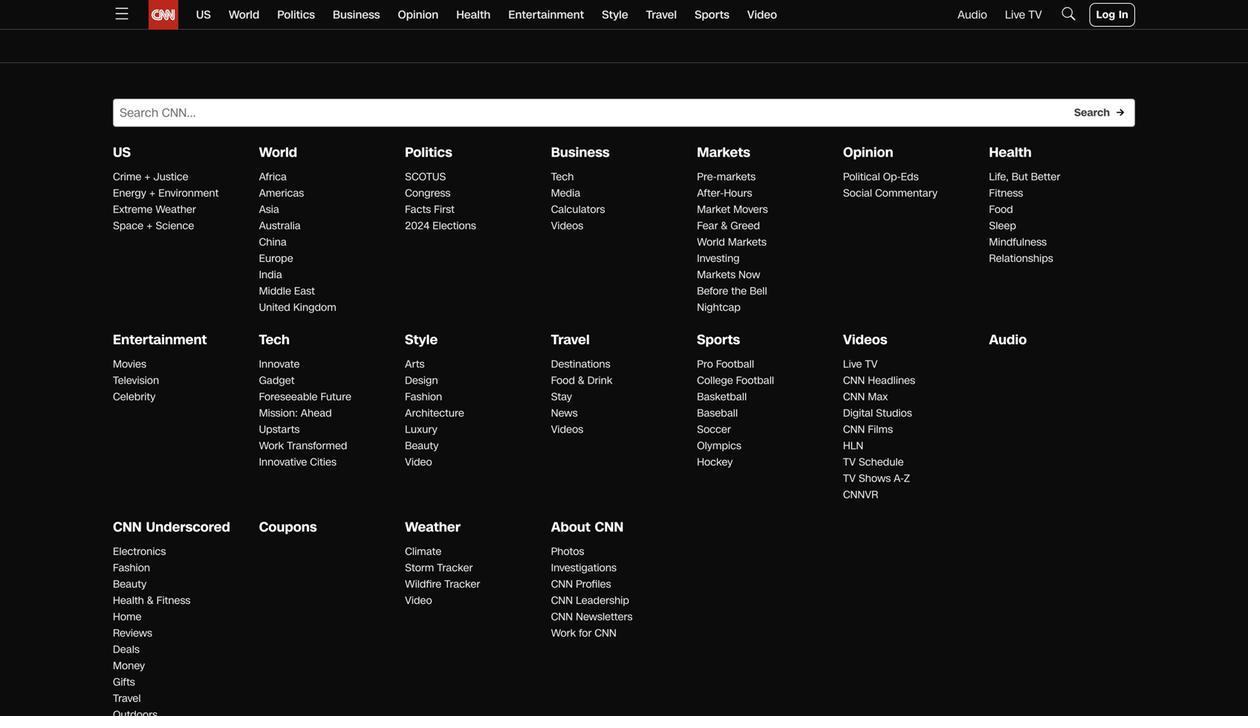 Task type: vqa. For each thing, say whether or not it's contained in the screenshot.
Ui Add 2 IMAGE
no



Task type: describe. For each thing, give the bounding box(es) containing it.
media
[[551, 186, 580, 201]]

search icon image
[[1060, 5, 1078, 22]]

climate storm tracker wildfire tracker video
[[405, 545, 480, 608]]

0 horizontal spatial business
[[333, 7, 380, 23]]

tv left search icon
[[1028, 7, 1042, 23]]

movies link
[[113, 357, 146, 372]]

facts
[[405, 202, 431, 217]]

asia
[[259, 202, 279, 217]]

photos investigations cnn profiles cnn leadership cnn newsletters work for cnn
[[551, 545, 633, 641]]

2 vertical spatial markets
[[697, 268, 736, 282]]

0 vertical spatial video link
[[747, 0, 777, 30]]

market movers link
[[697, 202, 768, 217]]

newsletters
[[576, 610, 633, 625]]

0 vertical spatial world link
[[229, 0, 259, 30]]

scotus
[[405, 170, 446, 184]]

& inside pre-markets after-hours market movers fear & greed world markets investing markets now before the bell nightcap
[[721, 219, 728, 233]]

cnnvr link
[[843, 488, 878, 503]]

scotus link
[[405, 170, 446, 184]]

2 vertical spatial +
[[146, 219, 153, 233]]

1 vertical spatial business
[[551, 143, 610, 162]]

cities
[[310, 455, 336, 470]]

0 vertical spatial tracker
[[437, 561, 473, 576]]

leadership
[[576, 594, 629, 608]]

pro football college football basketball baseball soccer olympics hockey
[[697, 357, 774, 470]]

1 vertical spatial +
[[149, 186, 155, 201]]

upstarts
[[259, 423, 300, 437]]

design
[[405, 374, 438, 388]]

cnn down cnn profiles link
[[551, 594, 573, 608]]

luxury
[[405, 423, 437, 437]]

Search text field
[[113, 99, 1135, 127]]

entertainment for entertainment link to the right
[[508, 7, 584, 23]]

1 horizontal spatial us
[[196, 7, 211, 23]]

1 vertical spatial world link
[[259, 143, 297, 162]]

olympics link
[[697, 439, 741, 454]]

tv schedule link
[[843, 455, 904, 470]]

movies
[[113, 357, 146, 372]]

0 horizontal spatial us link
[[113, 143, 131, 162]]

2 vertical spatial videos link
[[551, 423, 583, 437]]

entertainment for the bottom entertainment link
[[113, 331, 207, 350]]

tech for tech media calculators videos
[[551, 170, 574, 184]]

photos link
[[551, 545, 584, 559]]

opinion for rightmost opinion link
[[843, 143, 893, 162]]

shows
[[859, 472, 891, 486]]

mindfulness link
[[989, 235, 1047, 250]]

design link
[[405, 374, 438, 388]]

baseball
[[697, 406, 738, 421]]

reviews
[[113, 627, 152, 641]]

cnn leadership link
[[551, 594, 629, 608]]

0 vertical spatial video
[[747, 7, 777, 23]]

tv up cnnvr link
[[843, 472, 856, 486]]

middle east link
[[259, 284, 315, 299]]

ui arrow right thick image
[[1116, 108, 1125, 117]]

cnn up cnn max link
[[843, 374, 865, 388]]

europe link
[[259, 251, 293, 266]]

before the bell link
[[697, 284, 767, 299]]

hockey link
[[697, 455, 733, 470]]

space
[[113, 219, 143, 233]]

1 horizontal spatial health
[[456, 7, 491, 23]]

social
[[843, 186, 872, 201]]

0 vertical spatial markets
[[697, 143, 750, 162]]

& inside the destinations food & drink stay news videos
[[578, 374, 584, 388]]

now
[[739, 268, 760, 282]]

1 horizontal spatial beauty link
[[405, 439, 439, 454]]

0 vertical spatial sports
[[695, 7, 729, 23]]

fitness inside life, but better fitness food sleep mindfulness relationships
[[989, 186, 1023, 201]]

united
[[259, 301, 290, 315]]

0 horizontal spatial business link
[[333, 0, 380, 30]]

relationships
[[989, 251, 1053, 266]]

cnn underscored
[[113, 519, 230, 537]]

0 vertical spatial +
[[144, 170, 151, 184]]

soccer link
[[697, 423, 731, 437]]

work for cnn link
[[551, 627, 616, 641]]

0 horizontal spatial audio link
[[958, 7, 987, 23]]

video inside 'climate storm tracker wildfire tracker video'
[[405, 594, 432, 608]]

digital
[[843, 406, 873, 421]]

world for the topmost the world link
[[229, 7, 259, 23]]

work inside photos investigations cnn profiles cnn leadership cnn newsletters work for cnn
[[551, 627, 576, 641]]

in
[[1119, 7, 1128, 22]]

1 vertical spatial style link
[[405, 331, 438, 350]]

2 horizontal spatial travel link
[[646, 0, 677, 30]]

basketball
[[697, 390, 747, 405]]

wildfire
[[405, 578, 441, 592]]

0 horizontal spatial politics link
[[277, 0, 315, 30]]

elections
[[433, 219, 476, 233]]

news link
[[551, 406, 578, 421]]

home
[[113, 610, 142, 625]]

china
[[259, 235, 287, 250]]

tech for tech
[[259, 331, 290, 350]]

tv up cnn headlines link
[[865, 357, 878, 372]]

markets link
[[697, 143, 750, 162]]

work transformed link
[[259, 439, 347, 454]]

asia link
[[259, 202, 279, 217]]

stay
[[551, 390, 572, 405]]

search
[[1074, 106, 1110, 120]]

celebrity
[[113, 390, 156, 405]]

electronics fashion beauty health & fitness home reviews deals money gifts travel
[[113, 545, 190, 706]]

americas
[[259, 186, 304, 201]]

1 vertical spatial football
[[736, 374, 774, 388]]

the
[[731, 284, 747, 299]]

ahead
[[301, 406, 332, 421]]

cnn headlines link
[[843, 374, 915, 388]]

0 vertical spatial health link
[[456, 0, 491, 30]]

science
[[156, 219, 194, 233]]

politics for the bottom politics link
[[405, 143, 452, 162]]

style for the bottommost style "link"
[[405, 331, 438, 350]]

1 horizontal spatial opinion link
[[843, 143, 893, 162]]

& inside the electronics fashion beauty health & fitness home reviews deals money gifts travel
[[147, 594, 154, 608]]

investigations
[[551, 561, 617, 576]]

africa
[[259, 170, 287, 184]]

1 horizontal spatial fashion link
[[405, 390, 442, 405]]

extreme weather link
[[113, 202, 196, 217]]

1 horizontal spatial weather
[[405, 519, 460, 537]]

underscored
[[146, 519, 230, 537]]

fitness link
[[989, 186, 1023, 201]]

1 horizontal spatial tech link
[[551, 170, 574, 184]]

0 vertical spatial videos link
[[551, 219, 583, 233]]

scotus congress facts first 2024 elections
[[405, 170, 476, 233]]

climate link
[[405, 545, 441, 559]]

stay link
[[551, 390, 572, 405]]

drink
[[587, 374, 613, 388]]

style for right style "link"
[[602, 7, 628, 23]]

australia
[[259, 219, 301, 233]]

innovative cities link
[[259, 455, 336, 470]]

social commentary link
[[843, 186, 938, 201]]

1 vertical spatial video link
[[405, 455, 432, 470]]

tv shows a-z link
[[843, 472, 910, 486]]

0 horizontal spatial live tv link
[[843, 357, 878, 372]]

1 horizontal spatial style link
[[602, 0, 628, 30]]

0 vertical spatial sports link
[[695, 0, 729, 30]]

cnn down investigations link
[[551, 578, 573, 592]]

log in
[[1096, 7, 1128, 22]]

pre-markets after-hours market movers fear & greed world markets investing markets now before the bell nightcap
[[697, 170, 768, 315]]

politics for left politics link
[[277, 7, 315, 23]]

movies television celebrity
[[113, 357, 159, 405]]

1 horizontal spatial entertainment link
[[508, 0, 584, 30]]

africa americas asia australia china europe india middle east united kingdom
[[259, 170, 336, 315]]

1 vertical spatial tracker
[[444, 578, 480, 592]]

1 vertical spatial audio link
[[989, 331, 1027, 350]]

0 vertical spatial opinion link
[[398, 0, 438, 30]]

world markets link
[[697, 235, 766, 250]]

1 vertical spatial politics link
[[405, 143, 452, 162]]

1 vertical spatial videos
[[843, 331, 887, 350]]

fitness inside the electronics fashion beauty health & fitness home reviews deals money gifts travel
[[156, 594, 190, 608]]

world inside pre-markets after-hours market movers fear & greed world markets investing markets now before the bell nightcap
[[697, 235, 725, 250]]

1 vertical spatial us
[[113, 143, 131, 162]]

calculators
[[551, 202, 605, 217]]

0 vertical spatial football
[[716, 357, 754, 372]]

relationships link
[[989, 251, 1053, 266]]

basketball link
[[697, 390, 747, 405]]

sleep
[[989, 219, 1016, 233]]

health inside the electronics fashion beauty health & fitness home reviews deals money gifts travel
[[113, 594, 144, 608]]

fear
[[697, 219, 718, 233]]



Task type: locate. For each thing, give the bounding box(es) containing it.
0 vertical spatial videos
[[551, 219, 583, 233]]

fashion down the design
[[405, 390, 442, 405]]

1 vertical spatial travel link
[[551, 331, 590, 350]]

live for live tv
[[1005, 7, 1025, 23]]

tv
[[1028, 7, 1042, 23], [865, 357, 878, 372], [843, 455, 856, 470], [843, 472, 856, 486]]

calculators link
[[551, 202, 605, 217]]

television
[[113, 374, 159, 388]]

0 horizontal spatial opinion link
[[398, 0, 438, 30]]

1 vertical spatial business link
[[551, 143, 610, 162]]

1 vertical spatial travel
[[551, 331, 590, 350]]

1 horizontal spatial style
[[602, 7, 628, 23]]

politics
[[277, 7, 315, 23], [405, 143, 452, 162]]

0 horizontal spatial style
[[405, 331, 438, 350]]

live tv cnn headlines cnn max digital studios cnn films hln tv schedule tv shows a-z cnnvr
[[843, 357, 915, 503]]

cnn up digital
[[843, 390, 865, 405]]

live tv link left search icon
[[1005, 7, 1042, 23]]

videos link down news link
[[551, 423, 583, 437]]

1 horizontal spatial entertainment
[[508, 7, 584, 23]]

architecture link
[[405, 406, 464, 421]]

tv down hln
[[843, 455, 856, 470]]

football up the 'college football' link
[[716, 357, 754, 372]]

& up reviews link
[[147, 594, 154, 608]]

headlines
[[868, 374, 915, 388]]

0 vertical spatial &
[[721, 219, 728, 233]]

college
[[697, 374, 733, 388]]

tech up media
[[551, 170, 574, 184]]

food inside the destinations food & drink stay news videos
[[551, 374, 575, 388]]

east
[[294, 284, 315, 299]]

audio for leftmost the audio 'link'
[[958, 7, 987, 23]]

1 vertical spatial markets
[[728, 235, 766, 250]]

audio for the bottom the audio 'link'
[[989, 331, 1027, 350]]

1 horizontal spatial live tv link
[[1005, 7, 1042, 23]]

tracker down storm tracker link
[[444, 578, 480, 592]]

weather up climate
[[405, 519, 460, 537]]

mission: ahead link
[[259, 406, 332, 421]]

sleep link
[[989, 219, 1016, 233]]

1 vertical spatial sports link
[[697, 331, 740, 350]]

0 vertical spatial audio link
[[958, 7, 987, 23]]

0 vertical spatial politics
[[277, 7, 315, 23]]

storm
[[405, 561, 434, 576]]

health & fitness link
[[113, 594, 190, 608]]

studios
[[876, 406, 912, 421]]

money link
[[113, 659, 145, 674]]

1 vertical spatial fashion
[[113, 561, 150, 576]]

pre-markets link
[[697, 170, 756, 184]]

fitness
[[989, 186, 1023, 201], [156, 594, 190, 608]]

1 vertical spatial entertainment link
[[113, 331, 207, 350]]

world link
[[229, 0, 259, 30], [259, 143, 297, 162]]

0 vertical spatial work
[[259, 439, 284, 454]]

0 horizontal spatial tech link
[[259, 331, 290, 350]]

home link
[[113, 610, 142, 625]]

0 vertical spatial entertainment link
[[508, 0, 584, 30]]

a-
[[894, 472, 904, 486]]

fashion inside the electronics fashion beauty health & fitness home reviews deals money gifts travel
[[113, 561, 150, 576]]

0 horizontal spatial opinion
[[398, 7, 438, 23]]

Search search field
[[113, 99, 1135, 127]]

style link
[[602, 0, 628, 30], [405, 331, 438, 350]]

fashion link down electronics
[[113, 561, 150, 576]]

1 vertical spatial entertainment
[[113, 331, 207, 350]]

live inside live tv cnn headlines cnn max digital studios cnn films hln tv schedule tv shows a-z cnnvr
[[843, 357, 862, 372]]

0 horizontal spatial politics
[[277, 7, 315, 23]]

beauty inside arts design fashion architecture luxury beauty video
[[405, 439, 439, 454]]

justice
[[153, 170, 188, 184]]

0 horizontal spatial entertainment link
[[113, 331, 207, 350]]

1 vertical spatial health
[[989, 143, 1032, 162]]

europe
[[259, 251, 293, 266]]

2 vertical spatial video
[[405, 594, 432, 608]]

2 horizontal spatial &
[[721, 219, 728, 233]]

cnn right about
[[595, 519, 624, 537]]

1 vertical spatial food
[[551, 374, 575, 388]]

2 vertical spatial health
[[113, 594, 144, 608]]

crime
[[113, 170, 141, 184]]

united kingdom link
[[259, 301, 336, 315]]

1 vertical spatial &
[[578, 374, 584, 388]]

0 vertical spatial fitness
[[989, 186, 1023, 201]]

0 vertical spatial opinion
[[398, 7, 438, 23]]

arts link
[[405, 357, 425, 372]]

market
[[697, 202, 730, 217]]

videos link down calculators link
[[551, 219, 583, 233]]

cnnvr
[[843, 488, 878, 503]]

1 vertical spatial fashion link
[[113, 561, 150, 576]]

fashion link down the design
[[405, 390, 442, 405]]

2 vertical spatial travel
[[113, 692, 141, 706]]

food inside life, but better fitness food sleep mindfulness relationships
[[989, 202, 1013, 217]]

work inside innovate gadget foreseeable future mission: ahead upstarts work transformed innovative cities
[[259, 439, 284, 454]]

beauty up the health & fitness "link" on the left of the page
[[113, 578, 146, 592]]

about
[[551, 519, 590, 537]]

political op-eds link
[[843, 170, 919, 184]]

1 horizontal spatial business link
[[551, 143, 610, 162]]

movers
[[733, 202, 768, 217]]

gadget
[[259, 374, 294, 388]]

world for the bottommost the world link
[[259, 143, 297, 162]]

1 vertical spatial health link
[[989, 143, 1032, 162]]

tech inside tech media calculators videos
[[551, 170, 574, 184]]

1 horizontal spatial us link
[[196, 0, 211, 30]]

1 vertical spatial live tv link
[[843, 357, 878, 372]]

1 horizontal spatial food
[[989, 202, 1013, 217]]

pre-
[[697, 170, 717, 184]]

beauty link down luxury
[[405, 439, 439, 454]]

1 horizontal spatial health link
[[989, 143, 1032, 162]]

live tv link up cnn headlines link
[[843, 357, 878, 372]]

+
[[144, 170, 151, 184], [149, 186, 155, 201], [146, 219, 153, 233]]

first
[[434, 202, 454, 217]]

1 horizontal spatial travel
[[551, 331, 590, 350]]

0 horizontal spatial health
[[113, 594, 144, 608]]

food link
[[989, 202, 1013, 217]]

about cnn link
[[551, 519, 624, 537]]

life, but better fitness food sleep mindfulness relationships
[[989, 170, 1060, 266]]

videos link
[[551, 219, 583, 233], [843, 331, 887, 350], [551, 423, 583, 437]]

tech link up media
[[551, 170, 574, 184]]

cnn max link
[[843, 390, 888, 405]]

0 vertical spatial style
[[602, 7, 628, 23]]

1 horizontal spatial &
[[578, 374, 584, 388]]

live for live tv cnn headlines cnn max digital studios cnn films hln tv schedule tv shows a-z cnnvr
[[843, 357, 862, 372]]

0 vertical spatial world
[[229, 7, 259, 23]]

for
[[579, 627, 592, 641]]

fashion down electronics
[[113, 561, 150, 576]]

0 horizontal spatial weather
[[156, 202, 196, 217]]

celebrity link
[[113, 390, 156, 405]]

better
[[1031, 170, 1060, 184]]

beauty inside the electronics fashion beauty health & fitness home reviews deals money gifts travel
[[113, 578, 146, 592]]

cnn up hln link
[[843, 423, 865, 437]]

0 vertical spatial fashion
[[405, 390, 442, 405]]

0 horizontal spatial beauty
[[113, 578, 146, 592]]

2 vertical spatial video link
[[405, 594, 432, 608]]

travel for right "travel" link
[[646, 7, 677, 23]]

tracker up wildfire tracker link
[[437, 561, 473, 576]]

0 vertical spatial tech link
[[551, 170, 574, 184]]

1 vertical spatial sports
[[697, 331, 740, 350]]

videos down news link
[[551, 423, 583, 437]]

0 horizontal spatial fitness
[[156, 594, 190, 608]]

after-hours link
[[697, 186, 752, 201]]

+ down the extreme weather link
[[146, 219, 153, 233]]

football down pro football link
[[736, 374, 774, 388]]

videos link up cnn headlines link
[[843, 331, 887, 350]]

1 horizontal spatial business
[[551, 143, 610, 162]]

1 vertical spatial opinion
[[843, 143, 893, 162]]

cnn newsletters link
[[551, 610, 633, 625]]

photos
[[551, 545, 584, 559]]

1 vertical spatial fitness
[[156, 594, 190, 608]]

pro football link
[[697, 357, 754, 372]]

work left for
[[551, 627, 576, 641]]

beauty
[[405, 439, 439, 454], [113, 578, 146, 592]]

football
[[716, 357, 754, 372], [736, 374, 774, 388]]

style
[[602, 7, 628, 23], [405, 331, 438, 350]]

food up sleep
[[989, 202, 1013, 217]]

1 vertical spatial video
[[405, 455, 432, 470]]

0 vertical spatial tech
[[551, 170, 574, 184]]

2024
[[405, 219, 430, 233]]

business
[[333, 7, 380, 23], [551, 143, 610, 162]]

live tv link
[[1005, 7, 1042, 23], [843, 357, 878, 372]]

0 horizontal spatial travel link
[[113, 692, 141, 706]]

live up cnn headlines link
[[843, 357, 862, 372]]

fashion
[[405, 390, 442, 405], [113, 561, 150, 576]]

2 horizontal spatial health
[[989, 143, 1032, 162]]

1 horizontal spatial politics
[[405, 143, 452, 162]]

weather inside crime + justice energy + environment extreme weather space + science
[[156, 202, 196, 217]]

+ right crime
[[144, 170, 151, 184]]

cnn down the 'newsletters'
[[595, 627, 616, 641]]

weather up science
[[156, 202, 196, 217]]

1 horizontal spatial beauty
[[405, 439, 439, 454]]

0 vertical spatial beauty
[[405, 439, 439, 454]]

0 horizontal spatial &
[[147, 594, 154, 608]]

pro
[[697, 357, 713, 372]]

2 horizontal spatial travel
[[646, 7, 677, 23]]

log
[[1096, 7, 1115, 22]]

tech up innovate
[[259, 331, 290, 350]]

0 vertical spatial live tv link
[[1005, 7, 1042, 23]]

wildfire tracker link
[[405, 578, 480, 592]]

1 vertical spatial live
[[843, 357, 862, 372]]

work down upstarts
[[259, 439, 284, 454]]

0 vertical spatial us
[[196, 7, 211, 23]]

1 horizontal spatial audio
[[989, 331, 1027, 350]]

before
[[697, 284, 728, 299]]

& down the destinations
[[578, 374, 584, 388]]

markets down investing
[[697, 268, 736, 282]]

luxury link
[[405, 423, 437, 437]]

0 horizontal spatial us
[[113, 143, 131, 162]]

food up the stay link
[[551, 374, 575, 388]]

videos down calculators link
[[551, 219, 583, 233]]

1 vertical spatial beauty link
[[113, 578, 146, 592]]

0 horizontal spatial fashion link
[[113, 561, 150, 576]]

+ down crime + justice link
[[149, 186, 155, 201]]

tech link up innovate
[[259, 331, 290, 350]]

crime + justice energy + environment extreme weather space + science
[[113, 170, 219, 233]]

0 vertical spatial us link
[[196, 0, 211, 30]]

open menu icon image
[[113, 5, 131, 22]]

kingdom
[[293, 301, 336, 315]]

fear & greed link
[[697, 219, 760, 233]]

arts design fashion architecture luxury beauty video
[[405, 357, 464, 470]]

0 vertical spatial travel
[[646, 7, 677, 23]]

travel for middle "travel" link
[[551, 331, 590, 350]]

coupons link
[[259, 519, 317, 537]]

bell
[[750, 284, 767, 299]]

markets down greed
[[728, 235, 766, 250]]

destinations link
[[551, 357, 610, 372]]

fashion inside arts design fashion architecture luxury beauty video
[[405, 390, 442, 405]]

deals link
[[113, 643, 140, 657]]

india link
[[259, 268, 282, 282]]

commentary
[[875, 186, 938, 201]]

2024 elections link
[[405, 219, 476, 233]]

0 horizontal spatial fashion
[[113, 561, 150, 576]]

1 horizontal spatial tech
[[551, 170, 574, 184]]

0 horizontal spatial beauty link
[[113, 578, 146, 592]]

videos up cnn headlines link
[[843, 331, 887, 350]]

china link
[[259, 235, 287, 250]]

0 vertical spatial fashion link
[[405, 390, 442, 405]]

middle
[[259, 284, 291, 299]]

& right the fear
[[721, 219, 728, 233]]

but
[[1012, 170, 1028, 184]]

1 horizontal spatial work
[[551, 627, 576, 641]]

0 horizontal spatial travel
[[113, 692, 141, 706]]

cnn underscored link
[[113, 519, 230, 537]]

energy + environment link
[[113, 186, 219, 201]]

beauty down luxury
[[405, 439, 439, 454]]

0 vertical spatial beauty link
[[405, 439, 439, 454]]

live left search icon
[[1005, 7, 1025, 23]]

videos inside the destinations food & drink stay news videos
[[551, 423, 583, 437]]

climate
[[405, 545, 441, 559]]

travel inside the electronics fashion beauty health & fitness home reviews deals money gifts travel
[[113, 692, 141, 706]]

opinion for the top opinion link
[[398, 7, 438, 23]]

fashion link
[[405, 390, 442, 405], [113, 561, 150, 576]]

india
[[259, 268, 282, 282]]

cnn up work for cnn link
[[551, 610, 573, 625]]

1 vertical spatial tech link
[[259, 331, 290, 350]]

beauty link up the health & fitness "link" on the left of the page
[[113, 578, 146, 592]]

0 horizontal spatial style link
[[405, 331, 438, 350]]

cnn up electronics
[[113, 519, 142, 537]]

0 horizontal spatial work
[[259, 439, 284, 454]]

1 vertical spatial beauty
[[113, 578, 146, 592]]

video inside arts design fashion architecture luxury beauty video
[[405, 455, 432, 470]]

markets up pre-markets link on the top
[[697, 143, 750, 162]]

1 vertical spatial videos link
[[843, 331, 887, 350]]

political op-eds social commentary
[[843, 170, 938, 201]]

space + science link
[[113, 219, 194, 233]]

videos inside tech media calculators videos
[[551, 219, 583, 233]]

2 vertical spatial travel link
[[113, 692, 141, 706]]



